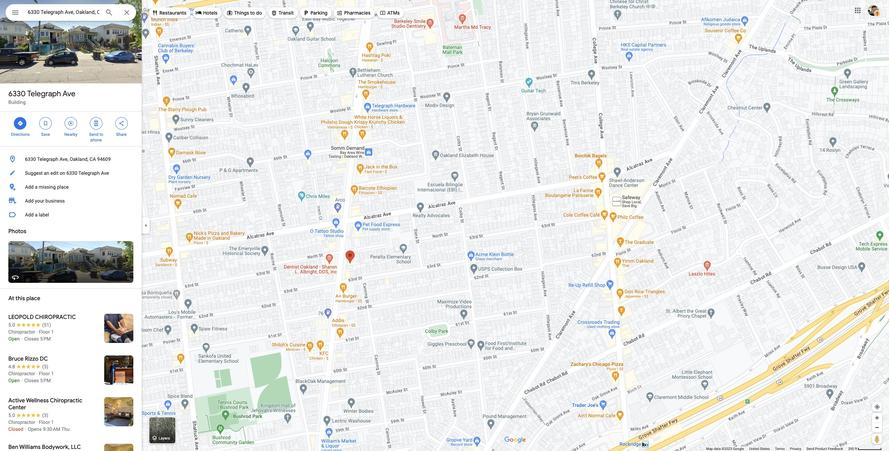 Task type: describe. For each thing, give the bounding box(es) containing it.
united states
[[750, 447, 770, 451]]

1 for rizzo
[[51, 371, 54, 376]]

a for label
[[35, 212, 38, 218]]

collapse side panel image
[[142, 222, 150, 229]]

1 for wellness
[[51, 420, 54, 425]]

 button
[[6, 4, 25, 22]]

dc
[[40, 356, 48, 363]]

send product feedback
[[807, 447, 844, 451]]

send for send product feedback
[[807, 447, 815, 451]]

· for rizzo
[[36, 371, 38, 376]]


[[380, 9, 386, 17]]

open for bruce rizzo dc
[[8, 378, 20, 383]]

active
[[8, 397, 25, 404]]

center
[[8, 404, 26, 411]]


[[93, 120, 99, 127]]

send for send to phone
[[89, 132, 99, 137]]

add a label
[[25, 212, 49, 218]]

leopold
[[8, 314, 34, 321]]

to inside  things to do
[[250, 10, 255, 16]]

an
[[44, 170, 49, 176]]

suggest an edit on 6330 telegraph ave button
[[0, 166, 142, 180]]

⋅ for active
[[24, 426, 27, 432]]

4.8 stars 5 reviews image
[[8, 363, 48, 370]]

google
[[734, 447, 745, 451]]

· for wellness
[[36, 420, 38, 425]]

ft
[[856, 447, 858, 451]]

feedback
[[829, 447, 844, 451]]

ave inside 6330 telegraph ave building
[[63, 89, 75, 99]]

bruce
[[8, 356, 24, 363]]

williams
[[19, 444, 41, 451]]

parking
[[311, 10, 328, 16]]

phone
[[90, 138, 102, 143]]


[[303, 9, 309, 17]]

6330 inside suggest an edit on 6330 telegraph ave button
[[66, 170, 77, 176]]

on
[[60, 170, 65, 176]]


[[11, 8, 19, 17]]

at this place
[[8, 295, 40, 302]]

floor for rizzo
[[39, 371, 50, 376]]

transit
[[279, 10, 294, 16]]

edit
[[50, 170, 59, 176]]

chiropractic
[[35, 314, 76, 321]]

privacy button
[[791, 447, 802, 451]]

©2023
[[722, 447, 733, 451]]

6330 telegraph ave building
[[8, 89, 75, 105]]


[[196, 9, 202, 17]]

5.0 stars 51 reviews image
[[8, 321, 51, 328]]

united
[[750, 447, 760, 451]]

layers
[[159, 436, 170, 441]]

 pharmacies
[[337, 9, 371, 17]]

thu
[[61, 426, 70, 432]]

opens
[[28, 426, 42, 432]]

label
[[39, 212, 49, 218]]

closes for chiropractic
[[24, 336, 39, 342]]

 hotels
[[196, 9, 218, 17]]


[[271, 9, 277, 17]]

send product feedback button
[[807, 447, 844, 451]]

chiropractor for active
[[8, 420, 35, 425]]

add for add a label
[[25, 212, 34, 218]]


[[17, 120, 23, 127]]

a for missing
[[35, 184, 38, 190]]

ave,
[[60, 156, 69, 162]]

things
[[234, 10, 249, 16]]

open for leopold chiropractic
[[8, 336, 20, 342]]

this
[[15, 295, 25, 302]]

nearby
[[64, 132, 77, 137]]

zoom in image
[[875, 415, 880, 421]]

closed
[[8, 426, 23, 432]]

do
[[256, 10, 262, 16]]


[[118, 120, 125, 127]]

united states button
[[750, 447, 770, 451]]

5.0 for leopold chiropractic
[[8, 322, 15, 328]]

chiropractor for bruce
[[8, 371, 35, 376]]

active wellness chiropractic center
[[8, 397, 82, 411]]

your
[[35, 198, 44, 204]]

 restaurants
[[152, 9, 187, 17]]

5.0 stars 3 reviews image
[[8, 412, 48, 419]]

(51)
[[42, 322, 51, 328]]

6330 for ave,
[[25, 156, 36, 162]]

 atms
[[380, 9, 400, 17]]

atms
[[388, 10, 400, 16]]

send to phone
[[89, 132, 103, 143]]

terms button
[[776, 447, 785, 451]]

restaurants
[[160, 10, 187, 16]]

save
[[41, 132, 50, 137]]

5.0 for active wellness chiropractic center
[[8, 413, 15, 418]]

6330 telegraph ave, oakland, ca 94609
[[25, 156, 111, 162]]

directions
[[11, 132, 30, 137]]



Task type: locate. For each thing, give the bounding box(es) containing it.
ave up 
[[63, 89, 75, 99]]

chiropractor · floor 1 open ⋅ closes 5 pm for rizzo
[[8, 371, 54, 383]]

1 vertical spatial 6330
[[25, 156, 36, 162]]

floor
[[39, 329, 50, 335], [39, 371, 50, 376], [39, 420, 50, 425]]

 things to do
[[227, 9, 262, 17]]

4.8
[[8, 364, 15, 369]]

send up phone
[[89, 132, 99, 137]]

2 floor from the top
[[39, 371, 50, 376]]

2 vertical spatial telegraph
[[78, 170, 100, 176]]

closes down 4.8 stars 5 reviews image
[[24, 378, 39, 383]]

footer containing map data ©2023 google
[[707, 447, 849, 451]]

place down on
[[57, 184, 69, 190]]

product
[[816, 447, 828, 451]]

ca
[[90, 156, 96, 162]]

chiropractor down 5.0 stars 51 reviews 'image'
[[8, 329, 35, 335]]

ben williams bodywork, llc
[[8, 444, 81, 451]]

1 vertical spatial send
[[807, 447, 815, 451]]

privacy
[[791, 447, 802, 451]]

5.0 inside image
[[8, 413, 15, 418]]

(3)
[[42, 413, 48, 418]]

chiropractor · floor 1 open ⋅ closes 5 pm down 5.0 stars 51 reviews 'image'
[[8, 329, 54, 342]]

0 vertical spatial add
[[25, 184, 34, 190]]

floor down (5)
[[39, 371, 50, 376]]

to left do
[[250, 10, 255, 16]]

2 add from the top
[[25, 198, 34, 204]]


[[227, 9, 233, 17]]

chiropractor up the closed at the left bottom of the page
[[8, 420, 35, 425]]

actions for 6330 telegraph ave region
[[0, 112, 142, 146]]

telegraph for ave
[[27, 89, 61, 99]]

at
[[8, 295, 14, 302]]

states
[[761, 447, 770, 451]]

show street view coverage image
[[873, 434, 883, 444]]

2 open from the top
[[8, 378, 20, 383]]

a left label
[[35, 212, 38, 218]]

map data ©2023 google
[[707, 447, 745, 451]]

add left your
[[25, 198, 34, 204]]

chiropractor down 4.8 stars 5 reviews image
[[8, 371, 35, 376]]

terms
[[776, 447, 785, 451]]

footer
[[707, 447, 849, 451]]

0 vertical spatial a
[[35, 184, 38, 190]]

0 vertical spatial ⋅
[[21, 336, 23, 342]]

wellness
[[26, 397, 49, 404]]

0 horizontal spatial ave
[[63, 89, 75, 99]]

· for chiropractic
[[36, 329, 38, 335]]


[[337, 9, 343, 17]]

2 vertical spatial 6330
[[66, 170, 77, 176]]

2 closes from the top
[[24, 378, 39, 383]]

chiropractor · floor 1 open ⋅ closes 5 pm for chiropractic
[[8, 329, 54, 342]]

0 vertical spatial 1
[[51, 329, 54, 335]]

add a missing place button
[[0, 180, 142, 194]]

1
[[51, 329, 54, 335], [51, 371, 54, 376], [51, 420, 54, 425]]

6330 right on
[[66, 170, 77, 176]]

5.0
[[8, 322, 15, 328], [8, 413, 15, 418]]

ben williams bodywork, llc link
[[0, 438, 142, 451]]

floor for wellness
[[39, 420, 50, 425]]

1 5 pm from the top
[[40, 336, 51, 342]]

to up phone
[[100, 132, 103, 137]]

add for add a missing place
[[25, 184, 34, 190]]

2 5.0 from the top
[[8, 413, 15, 418]]

add your business link
[[0, 194, 142, 208]]

pharmacies
[[344, 10, 371, 16]]

open down 4.8
[[8, 378, 20, 383]]

telegraph
[[27, 89, 61, 99], [37, 156, 58, 162], [78, 170, 100, 176]]

(5)
[[42, 364, 48, 369]]

0 vertical spatial open
[[8, 336, 20, 342]]

5.0 down leopold
[[8, 322, 15, 328]]

9:30 am
[[43, 426, 60, 432]]

0 vertical spatial 6330
[[8, 89, 26, 99]]

open
[[8, 336, 20, 342], [8, 378, 20, 383]]

send
[[89, 132, 99, 137], [807, 447, 815, 451]]

6330 inside 6330 telegraph ave building
[[8, 89, 26, 99]]

ave down 94609
[[101, 170, 109, 176]]

send inside "send product feedback" button
[[807, 447, 815, 451]]

bruce rizzo dc
[[8, 356, 48, 363]]

a
[[35, 184, 38, 190], [35, 212, 38, 218]]

send inside send to phone
[[89, 132, 99, 137]]

1 vertical spatial open
[[8, 378, 20, 383]]

a left "missing"
[[35, 184, 38, 190]]


[[152, 9, 158, 17]]

5 pm down (5)
[[40, 378, 51, 383]]

6330 Telegraph Ave, Oakland, CA 94609 field
[[6, 4, 136, 21]]

2 vertical spatial ⋅
[[24, 426, 27, 432]]

1 vertical spatial chiropractor · floor 1 open ⋅ closes 5 pm
[[8, 371, 54, 383]]

oakland,
[[70, 156, 88, 162]]

0 vertical spatial chiropractor · floor 1 open ⋅ closes 5 pm
[[8, 329, 54, 342]]

3 add from the top
[[25, 212, 34, 218]]

2 5 pm from the top
[[40, 378, 51, 383]]

to inside send to phone
[[100, 132, 103, 137]]

1 chiropractor · floor 1 open ⋅ closes 5 pm from the top
[[8, 329, 54, 342]]

5 pm for chiropractic
[[40, 336, 51, 342]]

1 1 from the top
[[51, 329, 54, 335]]

0 vertical spatial send
[[89, 132, 99, 137]]

⋅ for leopold
[[21, 336, 23, 342]]

chiropractor · floor 1 closed ⋅ opens 9:30 am thu
[[8, 420, 70, 432]]

·
[[36, 329, 38, 335], [36, 371, 38, 376], [36, 420, 38, 425]]

0 horizontal spatial send
[[89, 132, 99, 137]]

place right this
[[26, 295, 40, 302]]

0 horizontal spatial to
[[100, 132, 103, 137]]

2 a from the top
[[35, 212, 38, 218]]

add a missing place
[[25, 184, 69, 190]]

None field
[[28, 8, 99, 16]]

6330
[[8, 89, 26, 99], [25, 156, 36, 162], [66, 170, 77, 176]]

· up opens
[[36, 420, 38, 425]]

rizzo
[[25, 356, 38, 363]]

94609
[[97, 156, 111, 162]]

1 vertical spatial ·
[[36, 371, 38, 376]]

1 vertical spatial telegraph
[[37, 156, 58, 162]]

floor down (51)
[[39, 329, 50, 335]]

floor for chiropractic
[[39, 329, 50, 335]]

2 vertical spatial ·
[[36, 420, 38, 425]]

6330 inside 6330 telegraph ave, oakland, ca 94609 button
[[25, 156, 36, 162]]

⋅ left opens
[[24, 426, 27, 432]]

add a label button
[[0, 208, 142, 222]]

⋅ down 4.8 stars 5 reviews image
[[21, 378, 23, 383]]

send left product
[[807, 447, 815, 451]]

6330 for ave
[[8, 89, 26, 99]]

google maps element
[[0, 0, 890, 451]]

3 floor from the top
[[39, 420, 50, 425]]

5 pm down (51)
[[40, 336, 51, 342]]

1 vertical spatial add
[[25, 198, 34, 204]]

open up bruce
[[8, 336, 20, 342]]

6330 up suggest
[[25, 156, 36, 162]]

200 ft
[[849, 447, 858, 451]]

2 1 from the top
[[51, 371, 54, 376]]

· down 5.0 stars 51 reviews 'image'
[[36, 329, 38, 335]]

suggest an edit on 6330 telegraph ave
[[25, 170, 109, 176]]

⋅ down 5.0 stars 51 reviews 'image'
[[21, 336, 23, 342]]

suggest
[[25, 170, 43, 176]]

3 1 from the top
[[51, 420, 54, 425]]

0 horizontal spatial place
[[26, 295, 40, 302]]

hotels
[[203, 10, 218, 16]]

chiropractor for leopold
[[8, 329, 35, 335]]

1 a from the top
[[35, 184, 38, 190]]

5 pm
[[40, 336, 51, 342], [40, 378, 51, 383]]

show your location image
[[875, 404, 881, 410]]

chiropractor · floor 1 open ⋅ closes 5 pm
[[8, 329, 54, 342], [8, 371, 54, 383]]

0 vertical spatial to
[[250, 10, 255, 16]]

bodywork,
[[42, 444, 70, 451]]

add for add your business
[[25, 198, 34, 204]]

6330 telegraph ave, oakland, ca 94609 button
[[0, 152, 142, 166]]

2 chiropractor · floor 1 open ⋅ closes 5 pm from the top
[[8, 371, 54, 383]]

place inside button
[[57, 184, 69, 190]]

6330 telegraph ave main content
[[0, 0, 142, 451]]

1 vertical spatial floor
[[39, 371, 50, 376]]

3 · from the top
[[36, 420, 38, 425]]

add left label
[[25, 212, 34, 218]]

0 vertical spatial 5.0
[[8, 322, 15, 328]]

1 vertical spatial ave
[[101, 170, 109, 176]]

zoom out image
[[875, 425, 880, 430]]

data
[[714, 447, 721, 451]]

2 vertical spatial 1
[[51, 420, 54, 425]]

⋅ inside the chiropractor · floor 1 closed ⋅ opens 9:30 am thu
[[24, 426, 27, 432]]

0 vertical spatial 5 pm
[[40, 336, 51, 342]]

2 vertical spatial add
[[25, 212, 34, 218]]

1 vertical spatial to
[[100, 132, 103, 137]]

none field inside 6330 telegraph ave, oakland, ca 94609 field
[[28, 8, 99, 16]]

0 vertical spatial ·
[[36, 329, 38, 335]]

telegraph inside 6330 telegraph ave building
[[27, 89, 61, 99]]

floor down (3)
[[39, 420, 50, 425]]

0 vertical spatial telegraph
[[27, 89, 61, 99]]

0 vertical spatial floor
[[39, 329, 50, 335]]

chiropractor · floor 1 open ⋅ closes 5 pm down 4.8 stars 5 reviews image
[[8, 371, 54, 383]]

0 vertical spatial ave
[[63, 89, 75, 99]]

share
[[116, 132, 127, 137]]

· inside the chiropractor · floor 1 closed ⋅ opens 9:30 am thu
[[36, 420, 38, 425]]

⋅
[[21, 336, 23, 342], [21, 378, 23, 383], [24, 426, 27, 432]]

footer inside google maps element
[[707, 447, 849, 451]]

1 horizontal spatial ave
[[101, 170, 109, 176]]

place
[[57, 184, 69, 190], [26, 295, 40, 302]]

6330 up building
[[8, 89, 26, 99]]

photos
[[8, 228, 26, 235]]

map
[[707, 447, 714, 451]]

1 add from the top
[[25, 184, 34, 190]]

· down 4.8 stars 5 reviews image
[[36, 371, 38, 376]]

2 chiropractor from the top
[[8, 371, 35, 376]]


[[42, 120, 49, 127]]

1 floor from the top
[[39, 329, 50, 335]]

1 vertical spatial 1
[[51, 371, 54, 376]]

2 vertical spatial floor
[[39, 420, 50, 425]]

1 vertical spatial place
[[26, 295, 40, 302]]

missing
[[39, 184, 56, 190]]

1 · from the top
[[36, 329, 38, 335]]

to
[[250, 10, 255, 16], [100, 132, 103, 137]]

telegraph up 
[[27, 89, 61, 99]]

5 pm for rizzo
[[40, 378, 51, 383]]

telegraph for ave,
[[37, 156, 58, 162]]

chiropractic
[[50, 397, 82, 404]]

0 vertical spatial closes
[[24, 336, 39, 342]]

chiropractor
[[8, 329, 35, 335], [8, 371, 35, 376], [8, 420, 35, 425]]

1 inside the chiropractor · floor 1 closed ⋅ opens 9:30 am thu
[[51, 420, 54, 425]]

5.0 inside 'image'
[[8, 322, 15, 328]]

1 vertical spatial 5.0
[[8, 413, 15, 418]]

closes down 5.0 stars 51 reviews 'image'
[[24, 336, 39, 342]]

5.0 down center
[[8, 413, 15, 418]]

2 vertical spatial chiropractor
[[8, 420, 35, 425]]

 parking
[[303, 9, 328, 17]]

telegraph up an on the top of the page
[[37, 156, 58, 162]]

add inside 'link'
[[25, 198, 34, 204]]

 search field
[[6, 4, 136, 22]]

1 closes from the top
[[24, 336, 39, 342]]

ben
[[8, 444, 18, 451]]

 transit
[[271, 9, 294, 17]]

1 horizontal spatial to
[[250, 10, 255, 16]]

add down suggest
[[25, 184, 34, 190]]

1 vertical spatial 5 pm
[[40, 378, 51, 383]]

1 vertical spatial a
[[35, 212, 38, 218]]

ave inside suggest an edit on 6330 telegraph ave button
[[101, 170, 109, 176]]

closes for rizzo
[[24, 378, 39, 383]]

chiropractor inside the chiropractor · floor 1 closed ⋅ opens 9:30 am thu
[[8, 420, 35, 425]]

add your business
[[25, 198, 65, 204]]

200
[[849, 447, 855, 451]]

1 horizontal spatial send
[[807, 447, 815, 451]]

building
[[8, 99, 26, 105]]

3 chiropractor from the top
[[8, 420, 35, 425]]

1 vertical spatial ⋅
[[21, 378, 23, 383]]

1 chiropractor from the top
[[8, 329, 35, 335]]

1 5.0 from the top
[[8, 322, 15, 328]]

telegraph down ca
[[78, 170, 100, 176]]

0 vertical spatial place
[[57, 184, 69, 190]]

⋅ for bruce
[[21, 378, 23, 383]]

floor inside the chiropractor · floor 1 closed ⋅ opens 9:30 am thu
[[39, 420, 50, 425]]

0 vertical spatial chiropractor
[[8, 329, 35, 335]]

2 · from the top
[[36, 371, 38, 376]]

1 open from the top
[[8, 336, 20, 342]]

1 vertical spatial chiropractor
[[8, 371, 35, 376]]

business
[[45, 198, 65, 204]]

1 vertical spatial closes
[[24, 378, 39, 383]]

1 horizontal spatial place
[[57, 184, 69, 190]]

200 ft button
[[849, 447, 882, 451]]


[[68, 120, 74, 127]]

1 for chiropractic
[[51, 329, 54, 335]]



Task type: vqa. For each thing, say whether or not it's contained in the screenshot.
second · from the bottom
yes



